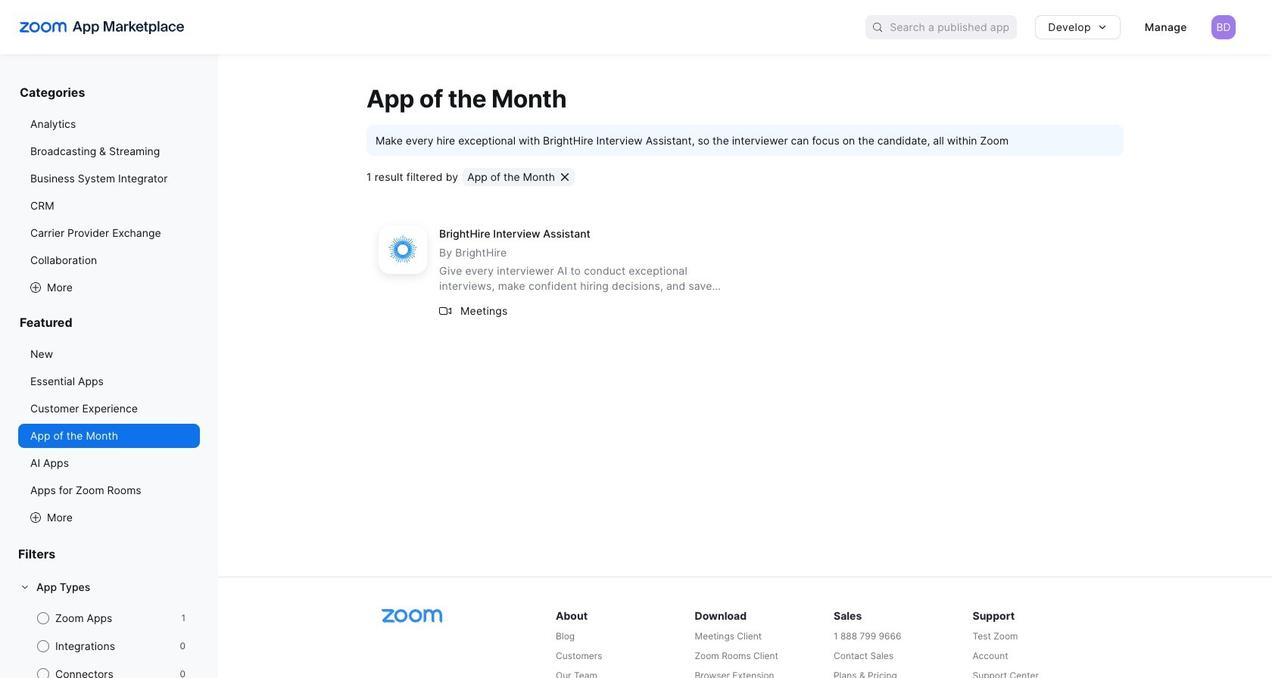 Task type: locate. For each thing, give the bounding box(es) containing it.
banner
[[0, 0, 1272, 55]]

search a published app element
[[866, 15, 1017, 39]]

current user is barb dwyer element
[[1212, 15, 1236, 39]]



Task type: describe. For each thing, give the bounding box(es) containing it.
Search text field
[[890, 16, 1017, 38]]



